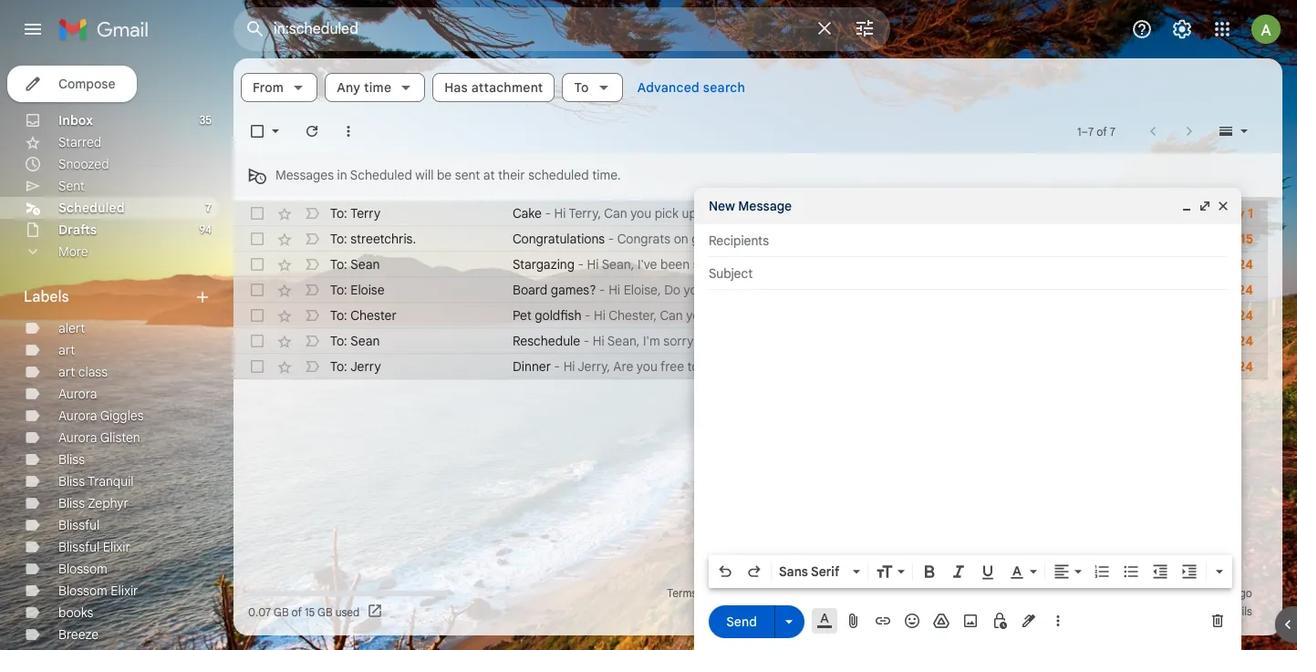Task type: locate. For each thing, give the bounding box(es) containing it.
2 horizontal spatial 7
[[1110, 125, 1116, 138]]

7
[[1089, 125, 1094, 138], [1110, 125, 1116, 138], [206, 201, 212, 214]]

1 horizontal spatial 15
[[1241, 231, 1254, 247]]

1 vertical spatial for
[[818, 282, 835, 298]]

0 horizontal spatial at
[[483, 167, 495, 183]]

best, down have on the bottom
[[816, 359, 846, 375]]

0 vertical spatial sean,
[[602, 256, 634, 273]]

2/1/24 down look
[[1216, 282, 1254, 298]]

0 vertical spatial best,
[[961, 282, 990, 298]]

1 horizontal spatial ·
[[745, 587, 748, 600]]

6 row from the top
[[234, 328, 1268, 354]]

graduating
[[692, 231, 755, 247]]

footer
[[234, 585, 1268, 621]]

sometime
[[941, 333, 998, 349]]

7 to: from the top
[[330, 359, 347, 375]]

aurora up bliss "link"
[[58, 430, 97, 446]]

to: sean up to: eloise
[[330, 256, 380, 273]]

gb
[[274, 605, 289, 619], [318, 605, 333, 619]]

15
[[1241, 231, 1254, 247], [305, 605, 315, 619]]

sent
[[455, 167, 480, 183]]

bliss up the bliss tranquil
[[58, 452, 85, 468]]

you right that
[[980, 231, 1001, 247]]

1 vertical spatial bliss
[[58, 474, 85, 490]]

aurora down art class
[[58, 386, 97, 402]]

0 horizontal spatial of
[[292, 605, 302, 619]]

1 goldfish from the left
[[535, 307, 582, 324]]

more image
[[339, 122, 358, 141]]

blissful down the bliss zephyr link
[[58, 517, 100, 534]]

from
[[758, 231, 785, 247]]

1 vertical spatial sean
[[351, 333, 380, 349]]

to: sean for stargazing
[[330, 256, 380, 273]]

0 horizontal spatial goldfish
[[535, 307, 582, 324]]

support image
[[1131, 18, 1153, 40]]

0 vertical spatial to: sean
[[330, 256, 380, 273]]

0 vertical spatial nov
[[1220, 205, 1245, 222]]

1 vertical spatial to: sean
[[330, 333, 380, 349]]

i'm right but
[[720, 333, 737, 349]]

3 aurora from the top
[[58, 430, 97, 446]]

to: up to: jerry
[[330, 333, 347, 349]]

the right up
[[700, 205, 719, 222]]

new message dialog
[[694, 188, 1242, 651]]

going
[[740, 333, 772, 349]]

2 and from the left
[[1222, 256, 1244, 273]]

blissful down blissful link
[[58, 539, 100, 556]]

to: down to: terry
[[330, 231, 347, 247]]

1 horizontal spatial at
[[1275, 256, 1286, 273]]

1 horizontal spatial the
[[834, 205, 853, 222]]

of inside row
[[1074, 256, 1086, 273]]

hi left chester,
[[594, 307, 606, 324]]

can
[[604, 205, 627, 222], [660, 307, 683, 324]]

blossom
[[58, 561, 107, 578], [58, 583, 107, 599]]

underline ‪(⌘u)‬ image
[[979, 564, 997, 582]]

0 vertical spatial 9/1/24
[[1216, 307, 1254, 324]]

Message Body text field
[[709, 299, 1227, 550]]

nov up nov 15
[[1220, 205, 1245, 222]]

1 horizontal spatial can
[[660, 307, 683, 324]]

elixir up blossom 'link'
[[103, 539, 130, 556]]

1 vertical spatial art
[[58, 364, 75, 380]]

blissful for blissful link
[[58, 517, 100, 534]]

aurora giggles
[[58, 408, 144, 424]]

35
[[200, 113, 212, 127]]

1 vertical spatial sean,
[[608, 333, 640, 349]]

breeze link
[[58, 627, 99, 643]]

terry
[[351, 205, 381, 222]]

15 inside footer
[[305, 605, 315, 619]]

art class
[[58, 364, 108, 380]]

0 horizontal spatial best,
[[816, 359, 846, 375]]

- up games? at the top of page
[[578, 256, 584, 273]]

at
[[483, 167, 495, 183], [1275, 256, 1286, 273]]

0 horizontal spatial the
[[700, 205, 719, 222]]

for right work
[[1094, 333, 1110, 349]]

1 9/1/24 from the top
[[1216, 307, 1254, 324]]

inbox link
[[58, 112, 93, 129]]

more options image
[[1053, 612, 1064, 630]]

1 aurora from the top
[[58, 386, 97, 402]]

None search field
[[234, 7, 891, 51]]

look
[[1247, 256, 1271, 273]]

glisten
[[100, 430, 140, 446]]

nov 15
[[1213, 231, 1254, 247]]

a right plan
[[1031, 256, 1038, 273]]

0 vertical spatial aurora
[[58, 386, 97, 402]]

- for congratulations
[[608, 231, 614, 247]]

at right sent
[[483, 167, 495, 183]]

1 horizontal spatial next
[[1001, 333, 1026, 349]]

0 vertical spatial 15
[[1241, 231, 1254, 247]]

2 vertical spatial aurora
[[58, 430, 97, 446]]

settings image
[[1172, 18, 1193, 40]]

blossom elixir
[[58, 583, 138, 599]]

1 vertical spatial of
[[1074, 256, 1086, 273]]

books
[[58, 605, 93, 621]]

anna down plan
[[993, 282, 1023, 298]]

1 vertical spatial elixir
[[111, 583, 138, 599]]

7 row from the top
[[234, 354, 1268, 380]]

sean up jerry
[[351, 333, 380, 349]]

footer containing terms
[[234, 585, 1268, 621]]

5 to: from the top
[[330, 307, 347, 324]]

and down nov 15
[[1222, 256, 1244, 273]]

bulleted list ‪(⌘⇧8)‬ image
[[1122, 563, 1141, 581]]

1 vertical spatial blissful
[[58, 539, 100, 556]]

2/1/24 for hi eloise, do you want to come over for a board game night? best, anna
[[1216, 282, 1254, 298]]

nov down nov 1
[[1213, 231, 1237, 247]]

to: terry
[[330, 205, 381, 222]]

hi up games? at the top of page
[[587, 256, 599, 273]]

reschedule.
[[837, 333, 905, 349]]

sean, left i've
[[602, 256, 634, 273]]

telescope
[[1089, 256, 1147, 273]]

1 horizontal spatial scheduled
[[350, 167, 412, 183]]

1 horizontal spatial and
[[1222, 256, 1244, 273]]

1 horizontal spatial 7
[[1089, 125, 1094, 138]]

hi for cake
[[554, 205, 566, 222]]

0 horizontal spatial ·
[[700, 587, 703, 600]]

undo ‪(⌘z)‬ image
[[716, 563, 734, 581]]

do
[[664, 282, 681, 298]]

numbered list ‪(⌘⇧7)‬ image
[[1093, 563, 1111, 581]]

for right over
[[818, 282, 835, 298]]

2/1/24
[[1216, 256, 1254, 273], [1216, 282, 1254, 298]]

2 sean from the top
[[351, 333, 380, 349]]

- for dinner
[[554, 359, 560, 375]]

are
[[613, 359, 633, 375]]

1 to: from the top
[[330, 205, 347, 222]]

terms · privacy · program policies
[[667, 587, 834, 600]]

- left congrats
[[608, 231, 614, 247]]

- right cake
[[545, 205, 551, 222]]

thanks, up see
[[897, 205, 941, 222]]

0 vertical spatial next
[[842, 307, 867, 324]]

art down the alert
[[58, 342, 75, 359]]

more send options image
[[780, 613, 798, 631]]

sean up eloise
[[351, 256, 380, 273]]

anna up 10/1/24
[[1192, 333, 1221, 349]]

program policies link
[[751, 587, 834, 600]]

scheduled right "in"
[[350, 167, 412, 183]]

close image
[[1216, 199, 1231, 214]]

0 vertical spatial scheduled
[[350, 167, 412, 183]]

0 horizontal spatial scheduled
[[58, 200, 125, 216]]

elixir down blissful elixir link
[[111, 583, 138, 599]]

attachment
[[471, 79, 543, 96]]

aurora for aurora giggles
[[58, 408, 97, 424]]

2 9/1/24 from the top
[[1216, 333, 1254, 349]]

gb left used
[[318, 605, 333, 619]]

0 vertical spatial for
[[814, 205, 830, 222]]

0 vertical spatial can
[[604, 205, 627, 222]]

2 vertical spatial bliss
[[58, 495, 85, 512]]

0 vertical spatial sean
[[351, 256, 380, 273]]

next
[[842, 307, 867, 324], [1001, 333, 1026, 349]]

to: streetchris.
[[330, 231, 416, 247]]

art down art link
[[58, 364, 75, 380]]

0 vertical spatial blissful
[[58, 517, 100, 534]]

1 vertical spatial scheduled
[[58, 200, 125, 216]]

of
[[1097, 125, 1107, 138], [1074, 256, 1086, 273], [292, 605, 302, 619]]

hi left terry,
[[554, 205, 566, 222]]

1 the from the left
[[700, 205, 719, 222]]

insert link ‪(⌘k)‬ image
[[874, 612, 892, 630]]

2 to: sean from the top
[[330, 333, 380, 349]]

0 vertical spatial bliss
[[58, 452, 85, 468]]

hi for stargazing
[[587, 256, 599, 273]]

1 blissful from the top
[[58, 517, 100, 534]]

you right do at the right top of page
[[684, 282, 705, 298]]

starred
[[58, 134, 102, 151]]

at inside row
[[1275, 256, 1286, 273]]

italic ‪(⌘i)‬ image
[[950, 563, 968, 581]]

game
[[886, 282, 919, 298]]

· right privacy
[[745, 587, 748, 600]]

can right terry,
[[604, 205, 627, 222]]

of right 0.07
[[292, 605, 302, 619]]

1 horizontal spatial a
[[1031, 256, 1038, 273]]

· right terms
[[700, 587, 703, 600]]

- right dinner
[[554, 359, 560, 375]]

1 vertical spatial aurora
[[58, 408, 97, 424]]

1 vertical spatial 15
[[305, 605, 315, 619]]

advanced search options image
[[847, 10, 883, 47]]

thanks, right you? at bottom
[[1144, 333, 1189, 349]]

1 inside row
[[1248, 205, 1254, 222]]

hi up jerry,
[[593, 333, 605, 349]]

0 vertical spatial art
[[58, 342, 75, 359]]

3 to: from the top
[[330, 256, 347, 273]]

0 horizontal spatial a
[[838, 282, 845, 298]]

goldfish up reschedule
[[535, 307, 582, 324]]

and up board games? - hi eloise, do you want to come over for a board game night? best, anna on the top of the page
[[757, 256, 779, 273]]

1
[[1078, 125, 1082, 138], [1248, 205, 1254, 222]]

1 vertical spatial at
[[1275, 256, 1286, 273]]

0 horizontal spatial and
[[757, 256, 779, 273]]

bold ‪(⌘b)‬ image
[[921, 563, 939, 581]]

goldfish
[[535, 307, 582, 324], [792, 307, 838, 324]]

1 vertical spatial 1
[[1248, 205, 1254, 222]]

2 vertical spatial of
[[292, 605, 302, 619]]

bliss for bliss zephyr
[[58, 495, 85, 512]]

new message
[[709, 198, 792, 214]]

sans serif option
[[776, 563, 849, 581]]

scheduled
[[350, 167, 412, 183], [58, 200, 125, 216]]

2 art from the top
[[58, 364, 75, 380]]

best, down let's at the top
[[961, 282, 990, 298]]

i'm
[[643, 333, 660, 349], [720, 333, 737, 349]]

1 bliss from the top
[[58, 452, 85, 468]]

1 · from the left
[[700, 587, 703, 600]]

you right are
[[637, 359, 658, 375]]

1 horizontal spatial 1
[[1248, 205, 1254, 222]]

hi left eloise,
[[609, 282, 620, 298]]

0 horizontal spatial 1
[[1078, 125, 1082, 138]]

15 left used
[[305, 605, 315, 619]]

to right have on the bottom
[[822, 333, 833, 349]]

blissful elixir link
[[58, 539, 130, 556]]

scheduled inside labels navigation
[[58, 200, 125, 216]]

2 i'm from the left
[[720, 333, 737, 349]]

1 to: sean from the top
[[330, 256, 380, 273]]

more button
[[0, 241, 219, 263]]

main content
[[234, 58, 1297, 636]]

1 horizontal spatial goldfish
[[792, 307, 838, 324]]

at left th
[[1275, 256, 1286, 273]]

search mail image
[[239, 13, 272, 46]]

to left have on the bottom
[[776, 333, 788, 349]]

1 vertical spatial can
[[660, 307, 683, 324]]

blossom down blissful elixir link
[[58, 561, 107, 578]]

2 to: from the top
[[330, 231, 347, 247]]

bliss up blissful link
[[58, 495, 85, 512]]

board games? - hi eloise, do you want to come over for a board game night? best, anna
[[513, 282, 1023, 298]]

zephyr
[[88, 495, 129, 512]]

any time button
[[325, 73, 425, 102]]

row
[[234, 201, 1268, 226], [234, 226, 1268, 252], [234, 252, 1297, 277], [234, 277, 1268, 303], [234, 303, 1268, 328], [234, 328, 1268, 354], [234, 354, 1268, 380]]

blissful
[[58, 517, 100, 534], [58, 539, 100, 556]]

0 horizontal spatial 15
[[305, 605, 315, 619]]

2 2/1/24 from the top
[[1216, 282, 1254, 298]]

to: left eloise
[[330, 282, 347, 298]]

thanks, down night? at the right
[[910, 307, 954, 324]]

to right want
[[739, 282, 751, 298]]

main menu image
[[22, 18, 44, 40]]

2 horizontal spatial of
[[1097, 125, 1107, 138]]

to: left jerry
[[330, 359, 347, 375]]

the up can't
[[834, 205, 853, 222]]

1 horizontal spatial of
[[1074, 256, 1086, 273]]

hi for reschedule
[[593, 333, 605, 349]]

1 row from the top
[[234, 201, 1268, 226]]

to: left terry
[[330, 205, 347, 222]]

0 vertical spatial thanks,
[[897, 205, 941, 222]]

see
[[913, 231, 934, 247]]

want
[[708, 282, 736, 298]]

4 to: from the top
[[330, 282, 347, 298]]

learning
[[782, 256, 829, 273]]

blossom for blossom elixir
[[58, 583, 107, 599]]

congrats
[[617, 231, 671, 247]]

refresh image
[[303, 122, 321, 141]]

insert files using drive image
[[932, 612, 951, 630]]

any time
[[337, 79, 392, 96]]

53
[[1177, 587, 1189, 600]]

for right cake
[[814, 205, 830, 222]]

bliss down bliss "link"
[[58, 474, 85, 490]]

None checkbox
[[248, 122, 266, 141], [248, 255, 266, 274], [248, 307, 266, 325], [248, 332, 266, 350], [248, 358, 266, 376], [248, 122, 266, 141], [248, 255, 266, 274], [248, 307, 266, 325], [248, 332, 266, 350], [248, 358, 266, 376]]

1 blossom from the top
[[58, 561, 107, 578]]

blossom down blossom 'link'
[[58, 583, 107, 599]]

gb right 0.07
[[274, 605, 289, 619]]

to: down to: eloise
[[330, 307, 347, 324]]

0 horizontal spatial i'm
[[643, 333, 660, 349]]

you
[[631, 205, 652, 222], [980, 231, 1001, 247], [684, 282, 705, 298], [686, 307, 707, 324], [637, 359, 658, 375]]

insert signature image
[[1020, 612, 1038, 630]]

0 vertical spatial elixir
[[103, 539, 130, 556]]

scheduled up drafts
[[58, 200, 125, 216]]

goldfish up have on the bottom
[[792, 307, 838, 324]]

about
[[833, 256, 867, 273]]

15 down nov 1
[[1241, 231, 1254, 247]]

9/1/24
[[1216, 307, 1254, 324], [1216, 333, 1254, 349]]

anna
[[944, 205, 974, 222], [993, 282, 1023, 298], [957, 307, 987, 324], [1192, 333, 1221, 349], [849, 359, 878, 375]]

to: for pet
[[330, 307, 347, 324]]

3 row from the top
[[234, 252, 1297, 277]]

2 bliss from the top
[[58, 474, 85, 490]]

0 vertical spatial 2/1/24
[[1216, 256, 1254, 273]]

work
[[1063, 333, 1091, 349]]

congratulations - congrats on graduating from college! can't wait to see all that you accomplish!
[[513, 231, 1074, 247]]

the
[[700, 205, 719, 222], [834, 205, 853, 222]]

sean, for i've
[[602, 256, 634, 273]]

sean, up are
[[608, 333, 640, 349]]

scheduled
[[528, 167, 589, 183]]

0 horizontal spatial can
[[604, 205, 627, 222]]

1 2/1/24 from the top
[[1216, 256, 1254, 273]]

a left 'board' at top
[[838, 282, 845, 298]]

1 horizontal spatial gb
[[318, 605, 333, 619]]

None checkbox
[[248, 204, 266, 223], [248, 230, 266, 248], [248, 281, 266, 299], [248, 204, 266, 223], [248, 230, 266, 248], [248, 281, 266, 299]]

to left see
[[898, 231, 910, 247]]

advanced search button
[[630, 71, 753, 104]]

2 aurora from the top
[[58, 408, 97, 424]]

1 vertical spatial 9/1/24
[[1216, 333, 1254, 349]]

1 vertical spatial blossom
[[58, 583, 107, 599]]

party?
[[856, 205, 894, 222]]

hi left jerry,
[[564, 359, 575, 375]]

3 bliss from the top
[[58, 495, 85, 512]]

hi
[[554, 205, 566, 222], [587, 256, 599, 273], [609, 282, 620, 298], [594, 307, 606, 324], [593, 333, 605, 349], [564, 359, 575, 375]]

next left week
[[1001, 333, 1026, 349]]

2 blissful from the top
[[58, 539, 100, 556]]

0 horizontal spatial 7
[[206, 201, 212, 214]]

1 horizontal spatial best,
[[961, 282, 990, 298]]

any
[[337, 79, 361, 96]]

sean
[[351, 256, 380, 273], [351, 333, 380, 349]]

aurora for aurora glisten
[[58, 430, 97, 446]]

aurora for aurora link
[[58, 386, 97, 402]]

can down do at the right top of page
[[660, 307, 683, 324]]

compose
[[58, 76, 115, 92]]

labels navigation
[[0, 58, 234, 651]]

nov for nov 15
[[1213, 231, 1237, 247]]

1 vertical spatial nov
[[1213, 231, 1237, 247]]

0 vertical spatial of
[[1097, 125, 1107, 138]]

that
[[953, 231, 977, 247]]

0 vertical spatial a
[[1031, 256, 1038, 273]]

eloise
[[351, 282, 385, 298]]

cake
[[783, 205, 811, 222]]

tonight?
[[765, 359, 813, 375]]

sean,
[[602, 256, 634, 273], [608, 333, 640, 349]]

next down 'board' at top
[[842, 307, 867, 324]]

0 vertical spatial blossom
[[58, 561, 107, 578]]

to: sean up to: jerry
[[330, 333, 380, 349]]

message
[[738, 198, 792, 214]]

has attachment
[[445, 79, 543, 96]]

best,
[[961, 282, 990, 298], [816, 359, 846, 375]]

last account activity: 53 minutes ago details
[[1068, 587, 1253, 619]]

gmail image
[[58, 11, 158, 47]]

1 vertical spatial 2/1/24
[[1216, 282, 1254, 298]]

sean, for i'm
[[608, 333, 640, 349]]

terry,
[[569, 205, 601, 222]]

bliss for bliss tranquil
[[58, 474, 85, 490]]

scheduled inside main content
[[350, 167, 412, 183]]

to: sean
[[330, 256, 380, 273], [330, 333, 380, 349]]

1 sean from the top
[[351, 256, 380, 273]]

watch
[[711, 307, 746, 324]]

- right games? at the top of page
[[600, 282, 605, 298]]

1 horizontal spatial i'm
[[720, 333, 737, 349]]

plan
[[1003, 256, 1028, 273]]

i'm left sorry
[[643, 333, 660, 349]]

blissful link
[[58, 517, 100, 534]]

0 horizontal spatial gb
[[274, 605, 289, 619]]

1 art from the top
[[58, 342, 75, 359]]

of right –
[[1097, 125, 1107, 138]]

4 row from the top
[[234, 277, 1268, 303]]

to: up to: eloise
[[330, 256, 347, 273]]

aurora down aurora link
[[58, 408, 97, 424]]

2/1/24 down nov 15
[[1216, 256, 1254, 273]]

- up jerry,
[[584, 333, 590, 349]]

2 blossom from the top
[[58, 583, 107, 599]]

2 goldfish from the left
[[792, 307, 838, 324]]

of right "night" at the right top
[[1074, 256, 1086, 273]]



Task type: describe. For each thing, give the bounding box(es) containing it.
terms
[[667, 587, 697, 600]]

cake - hi terry, can you pick up the chocolate cake for the party? thanks, anna
[[513, 205, 974, 222]]

college!
[[789, 231, 834, 247]]

to: eloise
[[330, 282, 385, 298]]

Search mail text field
[[274, 20, 803, 38]]

blissful elixir
[[58, 539, 130, 556]]

cake
[[513, 205, 542, 222]]

labels
[[24, 288, 69, 307]]

anna up that
[[944, 205, 974, 222]]

follow link to manage storage image
[[367, 603, 385, 621]]

labels heading
[[24, 288, 193, 307]]

0 vertical spatial 1
[[1078, 125, 1082, 138]]

–
[[1082, 125, 1089, 138]]

discard draft ‪(⌘⇧d)‬ image
[[1209, 612, 1227, 630]]

more formatting options image
[[1211, 563, 1229, 581]]

art class link
[[58, 364, 108, 380]]

2 · from the left
[[745, 587, 748, 600]]

up
[[682, 205, 697, 222]]

privacy
[[706, 587, 742, 600]]

1 vertical spatial best,
[[816, 359, 846, 375]]

to: sean for reschedule
[[330, 333, 380, 349]]

indent more ‪(⌘])‬ image
[[1181, 563, 1199, 581]]

15 inside row
[[1241, 231, 1254, 247]]

new
[[709, 198, 735, 214]]

in
[[337, 167, 347, 183]]

to: for board
[[330, 282, 347, 298]]

games?
[[551, 282, 596, 298]]

blossom link
[[58, 561, 107, 578]]

aurora glisten
[[58, 430, 140, 446]]

0 horizontal spatial next
[[842, 307, 867, 324]]

dinner - hi jerry, are you free to get dinner tonight? best, anna
[[513, 359, 878, 375]]

snoozed
[[58, 156, 109, 172]]

from
[[253, 79, 284, 96]]

will
[[415, 167, 434, 183]]

art for art link
[[58, 342, 75, 359]]

toggle confidential mode image
[[991, 612, 1009, 630]]

recipients
[[709, 233, 769, 249]]

privacy link
[[706, 587, 742, 600]]

on
[[674, 231, 689, 247]]

alert link
[[58, 320, 85, 337]]

2 row from the top
[[234, 226, 1268, 252]]

come
[[754, 282, 787, 298]]

sans
[[779, 564, 808, 580]]

drafts link
[[58, 222, 97, 238]]

1 and from the left
[[757, 256, 779, 273]]

night?
[[922, 282, 958, 298]]

- for reschedule
[[584, 333, 590, 349]]

stargazing - hi sean, i've been stargazing and learning about our solar system. let's plan a night of telescope observation and look at th
[[513, 256, 1297, 273]]

accomplish!
[[1004, 231, 1074, 247]]

minimize image
[[1180, 199, 1194, 214]]

- for cake
[[545, 205, 551, 222]]

main content containing from
[[234, 58, 1297, 636]]

insert emoji ‪(⌘⇧2)‬ image
[[903, 612, 922, 630]]

elixir for blossom elixir
[[111, 583, 138, 599]]

- down games? at the top of page
[[585, 307, 591, 324]]

insert photo image
[[962, 612, 980, 630]]

attach files image
[[845, 612, 863, 630]]

last
[[1068, 587, 1089, 600]]

you?
[[1114, 333, 1141, 349]]

over
[[790, 282, 815, 298]]

formatting options toolbar
[[709, 556, 1233, 589]]

search
[[703, 79, 746, 96]]

been
[[661, 256, 690, 273]]

elixir for blissful elixir
[[103, 539, 130, 556]]

snoozed link
[[58, 156, 109, 172]]

drafts
[[58, 222, 97, 238]]

for for over
[[818, 282, 835, 298]]

starred link
[[58, 134, 102, 151]]

chester
[[351, 307, 397, 324]]

- for stargazing
[[578, 256, 584, 273]]

books link
[[58, 605, 93, 621]]

clear search image
[[807, 10, 843, 47]]

pet
[[769, 307, 788, 324]]

send
[[726, 614, 757, 630]]

1 i'm from the left
[[643, 333, 660, 349]]

0.07
[[248, 605, 271, 619]]

bliss for bliss "link"
[[58, 452, 85, 468]]

has attachment button
[[433, 73, 555, 102]]

2 gb from the left
[[318, 605, 333, 619]]

sent link
[[58, 178, 85, 194]]

dinner
[[725, 359, 762, 375]]

has
[[445, 79, 468, 96]]

all
[[937, 231, 950, 247]]

advanced search
[[637, 79, 746, 96]]

bliss link
[[58, 452, 85, 468]]

1 vertical spatial next
[[1001, 333, 1026, 349]]

7 inside labels navigation
[[206, 201, 212, 214]]

activity:
[[1135, 587, 1174, 600]]

of inside footer
[[292, 605, 302, 619]]

to: chester
[[330, 307, 397, 324]]

for for cake
[[814, 205, 830, 222]]

time.
[[592, 167, 621, 183]]

94
[[199, 223, 212, 236]]

to: for dinner
[[330, 359, 347, 375]]

more
[[58, 244, 88, 260]]

anna down reschedule.
[[849, 359, 878, 375]]

to: for congratulations
[[330, 231, 347, 247]]

5 row from the top
[[234, 303, 1268, 328]]

our
[[870, 256, 889, 273]]

blossom for blossom 'link'
[[58, 561, 107, 578]]

to
[[574, 79, 589, 96]]

stargazing
[[513, 256, 575, 273]]

6 to: from the top
[[330, 333, 347, 349]]

indent less ‪(⌘[)‬ image
[[1151, 563, 1170, 581]]

jerry,
[[578, 359, 611, 375]]

Subject field
[[709, 265, 1227, 283]]

you left pick
[[631, 205, 652, 222]]

2 the from the left
[[834, 205, 853, 222]]

to left get at the bottom right of page
[[688, 359, 699, 375]]

2 vertical spatial for
[[1094, 333, 1110, 349]]

anna up sometime
[[957, 307, 987, 324]]

1 vertical spatial a
[[838, 282, 845, 298]]

0 vertical spatial at
[[483, 167, 495, 183]]

redo ‪(⌘y)‬ image
[[745, 563, 764, 581]]

pick
[[655, 205, 679, 222]]

art link
[[58, 342, 75, 359]]

aurora glisten link
[[58, 430, 140, 446]]

art for art class
[[58, 364, 75, 380]]

my
[[749, 307, 766, 324]]

to: jerry
[[330, 359, 381, 375]]

wait
[[871, 231, 895, 247]]

1 gb from the left
[[274, 605, 289, 619]]

be
[[437, 167, 452, 183]]

1 – 7 of 7
[[1078, 125, 1116, 138]]

dinner
[[513, 359, 551, 375]]

1 vertical spatial thanks,
[[910, 307, 954, 324]]

night
[[1041, 256, 1071, 273]]

sean for stargazing
[[351, 256, 380, 273]]

blissful for blissful elixir
[[58, 539, 100, 556]]

but
[[697, 333, 717, 349]]

aurora giggles link
[[58, 408, 144, 424]]

to: for stargazing
[[330, 256, 347, 273]]

10/1/24
[[1209, 359, 1254, 375]]

hi for dinner
[[564, 359, 575, 375]]

2 vertical spatial thanks,
[[1144, 333, 1189, 349]]

sean for reschedule
[[351, 333, 380, 349]]

their
[[498, 167, 525, 183]]

you up but
[[686, 307, 707, 324]]

bliss zephyr link
[[58, 495, 129, 512]]

to: for cake
[[330, 205, 347, 222]]

breeze
[[58, 627, 99, 643]]

streetchris.
[[351, 231, 416, 247]]

nov for nov 1
[[1220, 205, 1245, 222]]

2/1/24 for hi sean, i've been stargazing and learning about our solar system. let's plan a night of telescope observation and look at th
[[1216, 256, 1254, 273]]

to button
[[562, 73, 623, 102]]

pop out image
[[1198, 199, 1213, 214]]

system.
[[924, 256, 969, 273]]

toggle split pane mode image
[[1217, 122, 1235, 141]]

ago
[[1234, 587, 1253, 600]]

from button
[[241, 73, 318, 102]]

i've
[[638, 256, 657, 273]]

program
[[751, 587, 793, 600]]



Task type: vqa. For each thing, say whether or not it's contained in the screenshot.


